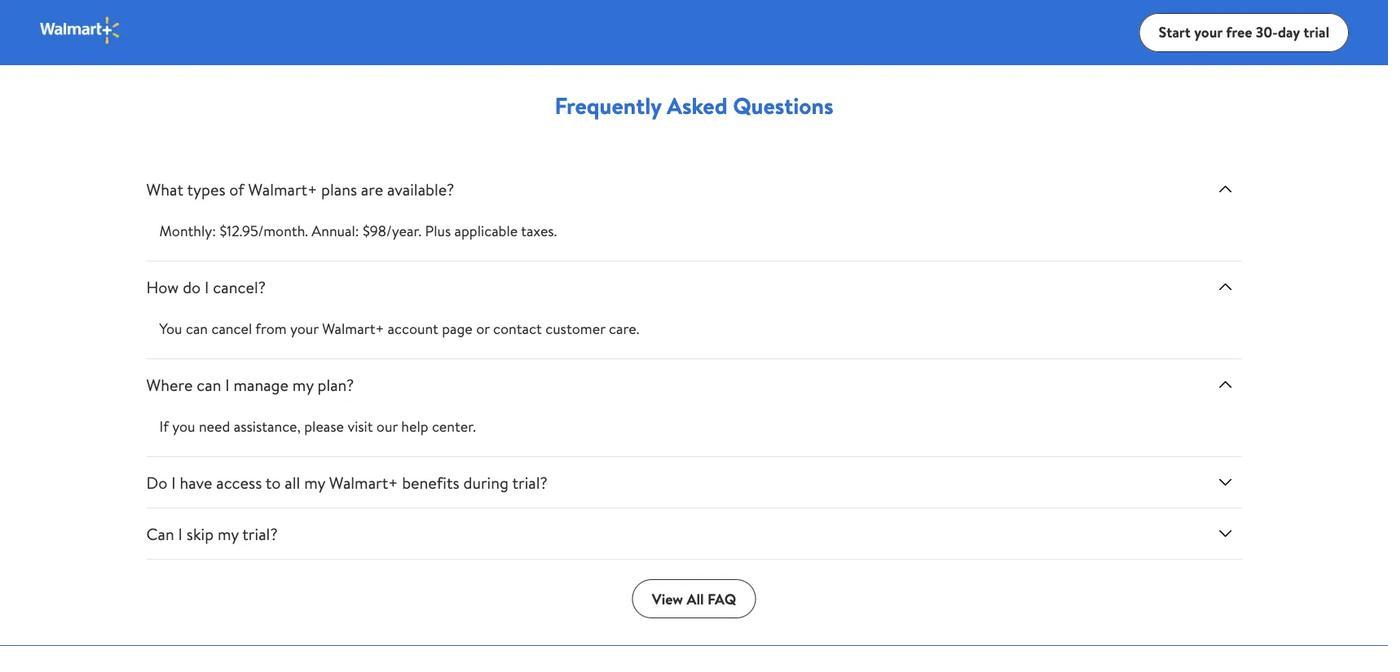 Task type: vqa. For each thing, say whether or not it's contained in the screenshot.
top the your
yes



Task type: describe. For each thing, give the bounding box(es) containing it.
from
[[255, 319, 287, 339]]

types
[[187, 178, 225, 201]]

customer
[[546, 319, 606, 339]]

help
[[401, 417, 429, 437]]

can for you
[[186, 319, 208, 339]]

do
[[183, 276, 201, 299]]

care.
[[609, 319, 639, 339]]

are
[[361, 178, 383, 201]]

walmart+ image
[[39, 16, 121, 45]]

you
[[159, 319, 182, 339]]

asked
[[667, 89, 728, 121]]

skip
[[187, 523, 214, 546]]

all
[[687, 589, 704, 610]]

available?
[[387, 178, 454, 201]]

2 vertical spatial my
[[218, 523, 239, 546]]

start your free 30-day trial
[[1159, 22, 1330, 43]]

i right the 'do'
[[205, 276, 209, 299]]

please
[[304, 417, 344, 437]]

30-
[[1256, 22, 1278, 43]]

can for where
[[197, 374, 221, 396]]

0 vertical spatial my
[[293, 374, 314, 396]]

cancel?
[[213, 276, 266, 299]]

or
[[476, 319, 490, 339]]

do i have access to all my walmart+ benefits during trial?
[[146, 471, 548, 494]]

if you need assistance, please visit our help center.
[[159, 417, 476, 437]]

manage
[[234, 374, 289, 396]]

do
[[146, 471, 168, 494]]

day
[[1278, 22, 1300, 43]]

can i skip my trial? image
[[1216, 524, 1236, 544]]

access
[[216, 471, 262, 494]]

annual:
[[312, 221, 359, 241]]

frequently asked questions
[[555, 89, 834, 121]]

to
[[266, 471, 281, 494]]

plus
[[425, 221, 451, 241]]

view
[[652, 589, 683, 610]]

can
[[146, 523, 174, 546]]

0 horizontal spatial trial?
[[242, 523, 278, 546]]

have
[[180, 471, 212, 494]]

$98/year.
[[363, 221, 422, 241]]

i left the manage
[[225, 374, 230, 396]]

during
[[464, 471, 509, 494]]

free
[[1227, 22, 1253, 43]]

page
[[442, 319, 473, 339]]

0 horizontal spatial your
[[290, 319, 319, 339]]

frequently
[[555, 89, 662, 121]]

our
[[377, 417, 398, 437]]



Task type: locate. For each thing, give the bounding box(es) containing it.
how
[[146, 276, 179, 299]]

my
[[293, 374, 314, 396], [304, 471, 325, 494], [218, 523, 239, 546]]

plan?
[[318, 374, 354, 396]]

my right all
[[304, 471, 325, 494]]

0 vertical spatial your
[[1195, 22, 1223, 43]]

faq
[[708, 589, 737, 610]]

monthly: $12.95/month. annual: $98/year. plus applicable taxes.
[[159, 221, 557, 241]]

what types of walmart+ plans are available?
[[146, 178, 454, 201]]

can
[[186, 319, 208, 339], [197, 374, 221, 396]]

your
[[1195, 22, 1223, 43], [290, 319, 319, 339]]

1 vertical spatial your
[[290, 319, 319, 339]]

if
[[159, 417, 169, 437]]

benefits
[[402, 471, 460, 494]]

i right "do"
[[171, 471, 176, 494]]

1 vertical spatial can
[[197, 374, 221, 396]]

taxes.
[[521, 221, 557, 241]]

what types of walmart+ plans are available? image
[[1216, 180, 1236, 199]]

you can cancel from your walmart+ account page or contact customer care.
[[159, 319, 639, 339]]

0 vertical spatial can
[[186, 319, 208, 339]]

questions
[[733, 89, 834, 121]]

1 vertical spatial trial?
[[242, 523, 278, 546]]

can right you
[[186, 319, 208, 339]]

do i have access to all my walmart+ benefits during trial? image
[[1216, 473, 1236, 493]]

$12.95/month.
[[220, 221, 308, 241]]

my left plan?
[[293, 374, 314, 396]]

where can i manage my plan?
[[146, 374, 354, 396]]

walmart+ up plan?
[[322, 319, 384, 339]]

contact
[[493, 319, 542, 339]]

of
[[229, 178, 244, 201]]

1 horizontal spatial trial?
[[512, 471, 548, 494]]

all
[[285, 471, 300, 494]]

walmart+ down visit
[[329, 471, 398, 494]]

view all faq link
[[633, 580, 756, 619]]

can i skip my trial?
[[146, 523, 278, 546]]

i
[[205, 276, 209, 299], [225, 374, 230, 396], [171, 471, 176, 494], [178, 523, 183, 546]]

0 vertical spatial trial?
[[512, 471, 548, 494]]

trial
[[1304, 22, 1330, 43]]

what
[[146, 178, 183, 201]]

how do i cancel? image
[[1216, 277, 1236, 297]]

you
[[172, 417, 195, 437]]

0 vertical spatial walmart+
[[248, 178, 317, 201]]

applicable
[[455, 221, 518, 241]]

1 horizontal spatial your
[[1195, 22, 1223, 43]]

trial? down to at the bottom of the page
[[242, 523, 278, 546]]

start your free 30-day trial button
[[1140, 13, 1350, 52]]

where
[[146, 374, 193, 396]]

walmart+ right of
[[248, 178, 317, 201]]

walmart+
[[248, 178, 317, 201], [322, 319, 384, 339], [329, 471, 398, 494]]

center.
[[432, 417, 476, 437]]

monthly:
[[159, 221, 216, 241]]

need
[[199, 417, 230, 437]]

i left skip
[[178, 523, 183, 546]]

inhome image
[[694, 0, 1281, 47]]

1 vertical spatial walmart+
[[322, 319, 384, 339]]

your left free
[[1195, 22, 1223, 43]]

account
[[388, 319, 439, 339]]

assistance,
[[234, 417, 301, 437]]

cancel
[[211, 319, 252, 339]]

your right from
[[290, 319, 319, 339]]

how do i cancel?
[[146, 276, 266, 299]]

1 vertical spatial my
[[304, 471, 325, 494]]

can right where
[[197, 374, 221, 396]]

trial?
[[512, 471, 548, 494], [242, 523, 278, 546]]

trial? right during
[[512, 471, 548, 494]]

my right skip
[[218, 523, 239, 546]]

start
[[1159, 22, 1191, 43]]

visit
[[348, 417, 373, 437]]

2 vertical spatial walmart+
[[329, 471, 398, 494]]

view all faq
[[652, 589, 737, 610]]

where can i manage my plan? image
[[1216, 375, 1236, 395]]

plans
[[321, 178, 357, 201]]

your inside button
[[1195, 22, 1223, 43]]



